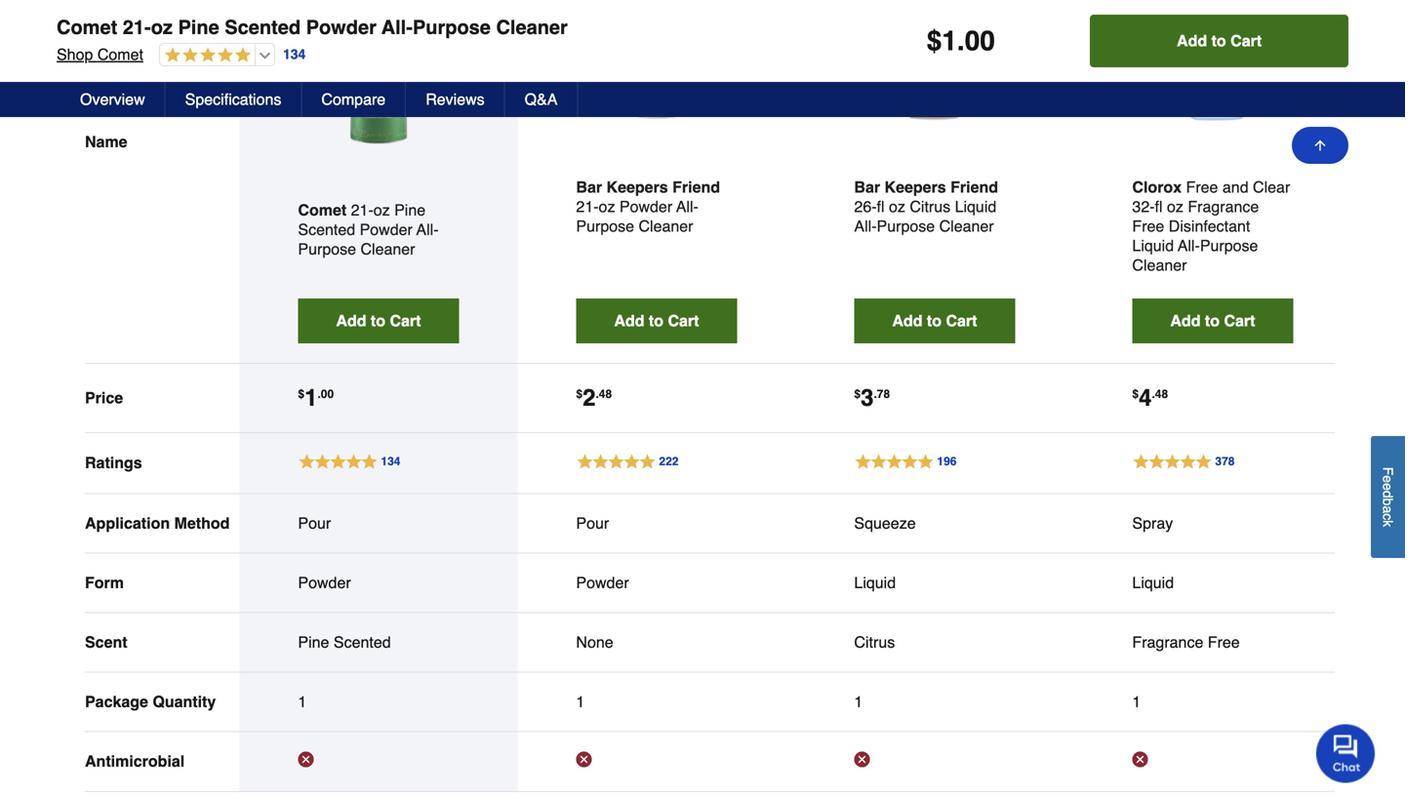 Task type: describe. For each thing, give the bounding box(es) containing it.
friend for 21-oz powder all- purpose cleaner
[[672, 178, 720, 196]]

free inside fragrance free cell
[[1208, 633, 1240, 651]]

application method
[[85, 514, 230, 532]]

squeeze
[[854, 514, 916, 532]]

k
[[1380, 520, 1396, 527]]

liquid inside free and clear 32-fl oz fragrance free disinfectant liquid all-purpose cleaner
[[1132, 236, 1174, 255]]

21- inside 'bar keepers friend 21-oz powder all- purpose cleaner'
[[576, 197, 599, 215]]

f
[[1380, 467, 1396, 475]]

overview button
[[60, 82, 166, 117]]

fragrance free cell
[[1132, 633, 1293, 652]]

1 for second 1 cell from the left
[[576, 693, 585, 711]]

1 powder cell from the left
[[298, 573, 459, 593]]

comet for comet 21-oz pine scented powder all-purpose cleaner
[[57, 16, 117, 39]]

$ 3 . 78
[[854, 384, 890, 411]]

26-
[[854, 197, 877, 215]]

48 for 2
[[599, 387, 612, 401]]

4
[[1139, 384, 1152, 411]]

fragrance free
[[1132, 633, 1240, 651]]

specifications button
[[166, 82, 302, 117]]

2 pour cell from the left
[[576, 514, 737, 533]]

liquid inside "bar keepers friend 26-fl oz citrus liquid all-purpose cleaner"
[[955, 197, 996, 215]]

keepers for oz
[[885, 178, 946, 196]]

4 cell from the left
[[1132, 752, 1293, 772]]

0 horizontal spatial 21-
[[123, 16, 151, 39]]

reviews button
[[406, 82, 505, 117]]

fl for 32-
[[1155, 197, 1163, 215]]

1 for first 1 cell from right
[[1132, 693, 1141, 711]]

0 vertical spatial $ 1 . 00
[[927, 25, 995, 57]]

$ inside $ 2 . 48
[[576, 387, 583, 401]]

pine scented cell
[[298, 633, 459, 652]]

0 vertical spatial free
[[1186, 178, 1218, 196]]

21- inside "21-oz pine scented powder all- purpose cleaner"
[[351, 201, 373, 219]]

disinfectant
[[1169, 217, 1250, 235]]

purpose inside 'bar keepers friend 21-oz powder all- purpose cleaner'
[[576, 217, 634, 235]]

b
[[1380, 498, 1396, 506]]

reviews
[[426, 90, 485, 108]]

scent
[[85, 633, 127, 651]]

1 for 3rd 1 cell
[[854, 693, 863, 711]]

2 no image from the left
[[854, 752, 870, 767]]

none cell
[[576, 633, 737, 652]]

method
[[174, 514, 230, 532]]

ratings
[[85, 454, 142, 472]]

package quantity
[[85, 693, 216, 711]]

134
[[283, 47, 306, 62]]

. inside $ 2 . 48
[[596, 387, 599, 401]]

oz inside "bar keepers friend 26-fl oz citrus liquid all-purpose cleaner"
[[889, 197, 905, 215]]

scented inside cell
[[334, 633, 391, 651]]

specifications
[[185, 90, 281, 108]]

comet 21-oz pine scented powder all-purpose cleaner
[[57, 16, 568, 39]]

1 1 cell from the left
[[298, 692, 459, 712]]

antimicrobial
[[85, 752, 185, 770]]

1 vertical spatial free
[[1132, 217, 1164, 235]]

$ inside $ 1 . 00
[[298, 387, 305, 401]]

2 pour from the left
[[576, 514, 609, 532]]

1 no image from the left
[[576, 752, 592, 767]]

application
[[85, 514, 170, 532]]

$ inside $ 4 . 48
[[1132, 387, 1139, 401]]

2 1 cell from the left
[[576, 692, 737, 712]]

name
[[85, 133, 127, 151]]

f e e d b a c k
[[1380, 467, 1396, 527]]

q&a button
[[505, 82, 578, 117]]

chat invite button image
[[1316, 723, 1376, 783]]

citrus cell
[[854, 633, 1015, 652]]

fragrance inside cell
[[1132, 633, 1203, 651]]

oz inside "21-oz pine scented powder all- purpose cleaner"
[[373, 201, 390, 219]]

2 e from the top
[[1380, 483, 1396, 490]]

and
[[1222, 178, 1249, 196]]

$ 2 . 48
[[576, 384, 612, 411]]

purpose inside "21-oz pine scented powder all- purpose cleaner"
[[298, 240, 356, 258]]

fl for 26-
[[877, 197, 885, 215]]

d
[[1380, 490, 1396, 498]]

1 pour cell from the left
[[298, 514, 459, 533]]

powder inside 'bar keepers friend 21-oz powder all- purpose cleaner'
[[619, 197, 672, 215]]



Task type: locate. For each thing, give the bounding box(es) containing it.
1 horizontal spatial 48
[[1155, 387, 1168, 401]]

1 horizontal spatial 00
[[965, 25, 995, 57]]

liquid cell up citrus cell
[[854, 573, 1015, 593]]

free and clear 32-fl oz fragrance free disinfectant liquid all-purpose cleaner
[[1132, 178, 1290, 274]]

f e e d b a c k button
[[1371, 436, 1405, 558]]

0 horizontal spatial friend
[[672, 178, 720, 196]]

1 e from the top
[[1380, 475, 1396, 483]]

2 bar from the left
[[854, 178, 880, 196]]

3 no image from the left
[[1132, 752, 1148, 767]]

friend for 26-fl oz citrus liquid all-purpose cleaner
[[950, 178, 998, 196]]

1 horizontal spatial keepers
[[885, 178, 946, 196]]

fl
[[877, 197, 885, 215], [1155, 197, 1163, 215]]

0 horizontal spatial powder cell
[[298, 573, 459, 593]]

21-
[[123, 16, 151, 39], [576, 197, 599, 215], [351, 201, 373, 219]]

1 cell down citrus cell
[[854, 692, 1015, 712]]

00
[[965, 25, 995, 57], [321, 387, 334, 401]]

powder
[[306, 16, 376, 39], [619, 197, 672, 215], [360, 220, 413, 238], [298, 574, 351, 592], [576, 574, 629, 592]]

00 inside $ 1 . 00
[[321, 387, 334, 401]]

1 horizontal spatial citrus
[[910, 197, 950, 215]]

0 horizontal spatial liquid cell
[[854, 573, 1015, 593]]

2 vertical spatial free
[[1208, 633, 1240, 651]]

price
[[85, 389, 123, 407]]

1 horizontal spatial pour cell
[[576, 514, 737, 533]]

2 fl from the left
[[1155, 197, 1163, 215]]

1
[[942, 25, 957, 57], [305, 384, 318, 411], [298, 693, 307, 711], [576, 693, 585, 711], [854, 693, 863, 711], [1132, 693, 1141, 711]]

fl inside "bar keepers friend 26-fl oz citrus liquid all-purpose cleaner"
[[877, 197, 885, 215]]

liquid cell
[[854, 573, 1015, 593], [1132, 573, 1293, 593]]

1 horizontal spatial pine
[[298, 633, 329, 651]]

$ inside $ 3 . 78
[[854, 387, 861, 401]]

liquid
[[955, 197, 996, 215], [1132, 236, 1174, 255], [854, 574, 896, 592], [1132, 574, 1174, 592]]

48 right 4
[[1155, 387, 1168, 401]]

friend
[[672, 178, 720, 196], [950, 178, 998, 196]]

48 right 2
[[599, 387, 612, 401]]

. inside $ 1 . 00
[[318, 387, 321, 401]]

bar keepers friend 21-oz powder all- purpose cleaner
[[576, 178, 720, 235]]

1 vertical spatial comet
[[97, 45, 143, 63]]

2 horizontal spatial no image
[[1132, 752, 1148, 767]]

add to cart
[[1177, 32, 1262, 50], [336, 312, 421, 330], [614, 312, 699, 330], [892, 312, 977, 330], [1170, 312, 1255, 330]]

a
[[1380, 506, 1396, 513]]

1 vertical spatial citrus
[[854, 633, 895, 651]]

bar for 26-
[[854, 178, 880, 196]]

1 cell down none cell
[[576, 692, 737, 712]]

citrus
[[910, 197, 950, 215], [854, 633, 895, 651]]

$ 4 . 48
[[1132, 384, 1168, 411]]

add
[[1177, 32, 1207, 50], [336, 312, 366, 330], [614, 312, 644, 330], [892, 312, 923, 330], [1170, 312, 1201, 330]]

fragrance
[[1188, 197, 1259, 215], [1132, 633, 1203, 651]]

1 for 4th 1 cell from right
[[298, 693, 307, 711]]

cleaner inside free and clear 32-fl oz fragrance free disinfectant liquid all-purpose cleaner
[[1132, 256, 1187, 274]]

oz inside 'bar keepers friend 21-oz powder all- purpose cleaner'
[[599, 197, 615, 215]]

2 horizontal spatial 21-
[[576, 197, 599, 215]]

0 vertical spatial 00
[[965, 25, 995, 57]]

shop comet
[[57, 45, 143, 63]]

keepers inside 'bar keepers friend 21-oz powder all- purpose cleaner'
[[606, 178, 668, 196]]

1 horizontal spatial pour
[[576, 514, 609, 532]]

spray cell
[[1132, 514, 1293, 533]]

none
[[576, 633, 613, 651]]

48 inside $ 4 . 48
[[1155, 387, 1168, 401]]

powder cell
[[298, 573, 459, 593], [576, 573, 737, 593]]

0 vertical spatial citrus
[[910, 197, 950, 215]]

1 horizontal spatial $ 1 . 00
[[927, 25, 995, 57]]

spray
[[1132, 514, 1173, 532]]

0 horizontal spatial bar
[[576, 178, 602, 196]]

0 horizontal spatial fl
[[877, 197, 885, 215]]

0 horizontal spatial keepers
[[606, 178, 668, 196]]

2
[[583, 384, 596, 411]]

1 bar from the left
[[576, 178, 602, 196]]

1 cell from the left
[[298, 752, 459, 772]]

48 for 4
[[1155, 387, 1168, 401]]

1 liquid cell from the left
[[854, 573, 1015, 593]]

0 horizontal spatial 00
[[321, 387, 334, 401]]

e up b
[[1380, 483, 1396, 490]]

all- inside 'bar keepers friend 21-oz powder all- purpose cleaner'
[[676, 197, 698, 215]]

0 horizontal spatial pour
[[298, 514, 331, 532]]

citrus inside cell
[[854, 633, 895, 651]]

0 horizontal spatial pine
[[178, 16, 219, 39]]

friend inside 'bar keepers friend 21-oz powder all- purpose cleaner'
[[672, 178, 720, 196]]

arrow up image
[[1312, 138, 1328, 153]]

pine scented
[[298, 633, 391, 651]]

. inside $ 3 . 78
[[874, 387, 877, 401]]

cleaner inside 'bar keepers friend 21-oz powder all- purpose cleaner'
[[639, 217, 693, 235]]

1 horizontal spatial powder cell
[[576, 573, 737, 593]]

fl inside free and clear 32-fl oz fragrance free disinfectant liquid all-purpose cleaner
[[1155, 197, 1163, 215]]

oz inside free and clear 32-fl oz fragrance free disinfectant liquid all-purpose cleaner
[[1167, 197, 1183, 215]]

3
[[861, 384, 874, 411]]

1 cell
[[298, 692, 459, 712], [576, 692, 737, 712], [854, 692, 1015, 712], [1132, 692, 1293, 712]]

liquid cell up fragrance free cell
[[1132, 573, 1293, 593]]

78
[[877, 387, 890, 401]]

purpose inside free and clear 32-fl oz fragrance free disinfectant liquid all-purpose cleaner
[[1200, 236, 1258, 255]]

1 horizontal spatial 21-
[[351, 201, 373, 219]]

1 horizontal spatial no image
[[854, 752, 870, 767]]

comet for comet
[[298, 201, 347, 219]]

0 vertical spatial pine
[[178, 16, 219, 39]]

e up d
[[1380, 475, 1396, 483]]

keepers for powder
[[606, 178, 668, 196]]

all- inside free and clear 32-fl oz fragrance free disinfectant liquid all-purpose cleaner
[[1178, 236, 1200, 255]]

1 pour from the left
[[298, 514, 331, 532]]

cart
[[1231, 32, 1262, 50], [390, 312, 421, 330], [668, 312, 699, 330], [946, 312, 977, 330], [1224, 312, 1255, 330]]

purpose
[[413, 16, 491, 39], [576, 217, 634, 235], [877, 217, 935, 235], [1200, 236, 1258, 255], [298, 240, 356, 258]]

1 vertical spatial 00
[[321, 387, 334, 401]]

2 liquid cell from the left
[[1132, 573, 1293, 593]]

no image
[[298, 752, 314, 767]]

2 horizontal spatial pine
[[394, 201, 426, 219]]

keepers inside "bar keepers friend 26-fl oz citrus liquid all-purpose cleaner"
[[885, 178, 946, 196]]

add to cart button
[[1090, 15, 1348, 67], [298, 298, 459, 343], [576, 298, 737, 343], [854, 298, 1015, 343], [1132, 298, 1293, 343]]

bar
[[576, 178, 602, 196], [854, 178, 880, 196]]

cleaner inside "21-oz pine scented powder all- purpose cleaner"
[[360, 240, 415, 258]]

comet
[[57, 16, 117, 39], [97, 45, 143, 63], [298, 201, 347, 219]]

friend inside "bar keepers friend 26-fl oz citrus liquid all-purpose cleaner"
[[950, 178, 998, 196]]

shop
[[57, 45, 93, 63]]

1 friend from the left
[[672, 178, 720, 196]]

2 vertical spatial pine
[[298, 633, 329, 651]]

powder cell up pine scented cell
[[298, 573, 459, 593]]

c
[[1380, 513, 1396, 520]]

1 vertical spatial pine
[[394, 201, 426, 219]]

bar keepers friend 26-fl oz citrus liquid all-purpose cleaner
[[854, 178, 998, 235]]

2 48 from the left
[[1155, 387, 1168, 401]]

0 horizontal spatial $ 1 . 00
[[298, 384, 334, 411]]

cleaner inside "bar keepers friend 26-fl oz citrus liquid all-purpose cleaner"
[[939, 217, 994, 235]]

pour
[[298, 514, 331, 532], [576, 514, 609, 532]]

citrus inside "bar keepers friend 26-fl oz citrus liquid all-purpose cleaner"
[[910, 197, 950, 215]]

$
[[927, 25, 942, 57], [298, 387, 305, 401], [576, 387, 583, 401], [854, 387, 861, 401], [1132, 387, 1139, 401]]

1 vertical spatial scented
[[298, 220, 355, 238]]

all- inside "bar keepers friend 26-fl oz citrus liquid all-purpose cleaner"
[[854, 217, 877, 235]]

powder cell up none cell
[[576, 573, 737, 593]]

form
[[85, 574, 124, 592]]

2 powder cell from the left
[[576, 573, 737, 593]]

free
[[1186, 178, 1218, 196], [1132, 217, 1164, 235], [1208, 633, 1240, 651]]

32-
[[1132, 197, 1155, 215]]

1 vertical spatial fragrance
[[1132, 633, 1203, 651]]

0 horizontal spatial no image
[[576, 752, 592, 767]]

4.8 stars image
[[160, 47, 251, 65]]

no image
[[576, 752, 592, 767], [854, 752, 870, 767], [1132, 752, 1148, 767]]

0 horizontal spatial pour cell
[[298, 514, 459, 533]]

bar inside 'bar keepers friend 21-oz powder all- purpose cleaner'
[[576, 178, 602, 196]]

1 fl from the left
[[877, 197, 885, 215]]

1 cell down fragrance free cell
[[1132, 692, 1293, 712]]

2 vertical spatial scented
[[334, 633, 391, 651]]

1 horizontal spatial friend
[[950, 178, 998, 196]]

1 keepers from the left
[[606, 178, 668, 196]]

clorox
[[1132, 178, 1182, 196]]

.
[[957, 25, 965, 57], [318, 387, 321, 401], [596, 387, 599, 401], [874, 387, 877, 401], [1152, 387, 1155, 401]]

0 horizontal spatial 48
[[599, 387, 612, 401]]

quantity
[[153, 693, 216, 711]]

0 horizontal spatial citrus
[[854, 633, 895, 651]]

. inside $ 4 . 48
[[1152, 387, 1155, 401]]

4 1 cell from the left
[[1132, 692, 1293, 712]]

all- inside "21-oz pine scented powder all- purpose cleaner"
[[416, 220, 439, 238]]

clear
[[1253, 178, 1290, 196]]

pine
[[178, 16, 219, 39], [394, 201, 426, 219], [298, 633, 329, 651]]

purpose inside "bar keepers friend 26-fl oz citrus liquid all-purpose cleaner"
[[877, 217, 935, 235]]

$ 1 . 00
[[927, 25, 995, 57], [298, 384, 334, 411]]

bar for 21-
[[576, 178, 602, 196]]

0 vertical spatial fragrance
[[1188, 197, 1259, 215]]

2 friend from the left
[[950, 178, 998, 196]]

48
[[599, 387, 612, 401], [1155, 387, 1168, 401]]

2 keepers from the left
[[885, 178, 946, 196]]

1 horizontal spatial fl
[[1155, 197, 1163, 215]]

package
[[85, 693, 148, 711]]

compare button
[[302, 82, 406, 117]]

2 vertical spatial comet
[[298, 201, 347, 219]]

scented
[[225, 16, 301, 39], [298, 220, 355, 238], [334, 633, 391, 651]]

1 vertical spatial $ 1 . 00
[[298, 384, 334, 411]]

all-
[[382, 16, 413, 39], [676, 197, 698, 215], [854, 217, 877, 235], [416, 220, 439, 238], [1178, 236, 1200, 255]]

1 cell down pine scented cell
[[298, 692, 459, 712]]

1 48 from the left
[[599, 387, 612, 401]]

keepers
[[606, 178, 668, 196], [885, 178, 946, 196]]

pine inside cell
[[298, 633, 329, 651]]

2 cell from the left
[[576, 752, 737, 772]]

compare
[[321, 90, 386, 108]]

1 horizontal spatial bar
[[854, 178, 880, 196]]

comet 21-oz pine scented powder all-purpose cleaner image
[[298, 0, 459, 144]]

0 vertical spatial scented
[[225, 16, 301, 39]]

3 cell from the left
[[854, 752, 1015, 772]]

e
[[1380, 475, 1396, 483], [1380, 483, 1396, 490]]

q&a
[[525, 90, 558, 108]]

pour cell
[[298, 514, 459, 533], [576, 514, 737, 533]]

overview
[[80, 90, 145, 108]]

3 1 cell from the left
[[854, 692, 1015, 712]]

cleaner
[[496, 16, 568, 39], [639, 217, 693, 235], [939, 217, 994, 235], [360, 240, 415, 258], [1132, 256, 1187, 274]]

bar inside "bar keepers friend 26-fl oz citrus liquid all-purpose cleaner"
[[854, 178, 880, 196]]

fragrance inside free and clear 32-fl oz fragrance free disinfectant liquid all-purpose cleaner
[[1188, 197, 1259, 215]]

scented inside "21-oz pine scented powder all- purpose cleaner"
[[298, 220, 355, 238]]

1 horizontal spatial liquid cell
[[1132, 573, 1293, 593]]

21-oz pine scented powder all- purpose cleaner
[[298, 201, 439, 258]]

squeeze cell
[[854, 514, 1015, 533]]

pine inside "21-oz pine scented powder all- purpose cleaner"
[[394, 201, 426, 219]]

cell
[[298, 752, 459, 772], [576, 752, 737, 772], [854, 752, 1015, 772], [1132, 752, 1293, 772]]

oz
[[151, 16, 173, 39], [599, 197, 615, 215], [889, 197, 905, 215], [1167, 197, 1183, 215], [373, 201, 390, 219]]

0 vertical spatial comet
[[57, 16, 117, 39]]

48 inside $ 2 . 48
[[599, 387, 612, 401]]

powder inside "21-oz pine scented powder all- purpose cleaner"
[[360, 220, 413, 238]]

to
[[1211, 32, 1226, 50], [371, 312, 385, 330], [649, 312, 664, 330], [927, 312, 942, 330], [1205, 312, 1220, 330]]



Task type: vqa. For each thing, say whether or not it's contained in the screenshot.


